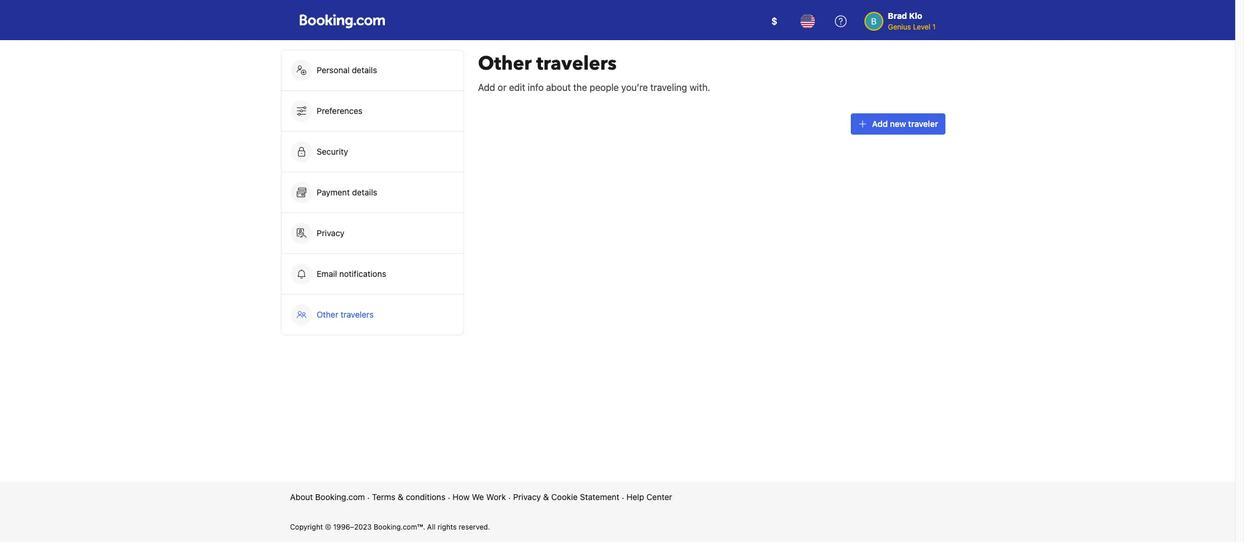 Task type: locate. For each thing, give the bounding box(es) containing it.
traveler
[[908, 119, 938, 129]]

privacy for privacy
[[317, 228, 344, 238]]

travelers inside other travelers add or edit info about the people you're traveling with.
[[536, 51, 617, 77]]

add
[[478, 82, 495, 93], [872, 119, 888, 129]]

reserved.
[[459, 523, 490, 532]]

copyright
[[290, 523, 323, 532]]

personal details
[[317, 65, 377, 75]]

0 horizontal spatial &
[[398, 493, 404, 503]]

details right payment
[[352, 187, 377, 197]]

1 horizontal spatial privacy
[[513, 493, 541, 503]]

travelers
[[536, 51, 617, 77], [341, 310, 374, 320]]

&
[[398, 493, 404, 503], [543, 493, 549, 503]]

help
[[627, 493, 644, 503]]

details right personal
[[352, 65, 377, 75]]

cookie
[[551, 493, 578, 503]]

about
[[546, 82, 571, 93]]

1
[[932, 22, 936, 31]]

center
[[646, 493, 672, 503]]

preferences
[[317, 106, 362, 116]]

1 horizontal spatial add
[[872, 119, 888, 129]]

1 vertical spatial privacy
[[513, 493, 541, 503]]

1 vertical spatial travelers
[[341, 310, 374, 320]]

0 horizontal spatial travelers
[[341, 310, 374, 320]]

$
[[771, 16, 777, 27]]

traveling
[[650, 82, 687, 93]]

other
[[478, 51, 532, 77], [317, 310, 338, 320]]

about booking.com link
[[290, 492, 365, 504]]

1 horizontal spatial other
[[478, 51, 532, 77]]

other for other travelers add or edit info about the people you're traveling with.
[[478, 51, 532, 77]]

payment
[[317, 187, 350, 197]]

2 & from the left
[[543, 493, 549, 503]]

0 vertical spatial travelers
[[536, 51, 617, 77]]

payment details link
[[281, 173, 463, 213]]

1 details from the top
[[352, 65, 377, 75]]

email
[[317, 269, 337, 279]]

the
[[573, 82, 587, 93]]

2 details from the top
[[352, 187, 377, 197]]

0 horizontal spatial add
[[478, 82, 495, 93]]

terms & conditions link
[[372, 492, 445, 504]]

0 vertical spatial details
[[352, 65, 377, 75]]

& right the "terms"
[[398, 493, 404, 503]]

travelers down 'notifications'
[[341, 310, 374, 320]]

preferences link
[[281, 91, 463, 131]]

other inside other travelers add or edit info about the people you're traveling with.
[[478, 51, 532, 77]]

0 vertical spatial other
[[478, 51, 532, 77]]

how we work
[[453, 493, 506, 503]]

genius
[[888, 22, 911, 31]]

other up or
[[478, 51, 532, 77]]

& left "cookie"
[[543, 493, 549, 503]]

booking.com™.
[[374, 523, 425, 532]]

add inside add new traveler dropdown button
[[872, 119, 888, 129]]

0 horizontal spatial privacy
[[317, 228, 344, 238]]

other for other travelers
[[317, 310, 338, 320]]

brad klo genius level 1
[[888, 11, 936, 31]]

privacy
[[317, 228, 344, 238], [513, 493, 541, 503]]

terms & conditions
[[372, 493, 445, 503]]

add inside other travelers add or edit info about the people you're traveling with.
[[478, 82, 495, 93]]

1 vertical spatial details
[[352, 187, 377, 197]]

0 vertical spatial privacy
[[317, 228, 344, 238]]

with.
[[690, 82, 710, 93]]

other travelers
[[317, 310, 374, 320]]

we
[[472, 493, 484, 503]]

1 horizontal spatial travelers
[[536, 51, 617, 77]]

work
[[486, 493, 506, 503]]

1 horizontal spatial &
[[543, 493, 549, 503]]

level
[[913, 22, 930, 31]]

0 vertical spatial add
[[478, 82, 495, 93]]

0 horizontal spatial other
[[317, 310, 338, 320]]

add left or
[[478, 82, 495, 93]]

1 & from the left
[[398, 493, 404, 503]]

details
[[352, 65, 377, 75], [352, 187, 377, 197]]

rights
[[437, 523, 457, 532]]

payment details
[[317, 187, 379, 197]]

1 vertical spatial other
[[317, 310, 338, 320]]

notifications
[[339, 269, 386, 279]]

1 vertical spatial add
[[872, 119, 888, 129]]

other down email
[[317, 310, 338, 320]]

privacy down payment
[[317, 228, 344, 238]]

add left new
[[872, 119, 888, 129]]

privacy right work
[[513, 493, 541, 503]]

travelers up the
[[536, 51, 617, 77]]



Task type: describe. For each thing, give the bounding box(es) containing it.
other travelers add or edit info about the people you're traveling with.
[[478, 51, 710, 93]]

details for payment details
[[352, 187, 377, 197]]

other travelers link
[[281, 295, 463, 335]]

people
[[590, 82, 619, 93]]

security link
[[281, 132, 463, 172]]

help center
[[627, 493, 672, 503]]

copyright © 1996–2023 booking.com™. all rights reserved.
[[290, 523, 490, 532]]

how
[[453, 493, 470, 503]]

privacy & cookie statement
[[513, 493, 619, 503]]

all
[[427, 523, 435, 532]]

$ button
[[760, 7, 789, 35]]

or
[[498, 82, 507, 93]]

travelers for other travelers add or edit info about the people you're traveling with.
[[536, 51, 617, 77]]

privacy for privacy & cookie statement
[[513, 493, 541, 503]]

details for personal details
[[352, 65, 377, 75]]

email notifications
[[317, 269, 386, 279]]

statement
[[580, 493, 619, 503]]

edit
[[509, 82, 525, 93]]

about booking.com
[[290, 493, 365, 503]]

1996–2023
[[333, 523, 372, 532]]

booking.com
[[315, 493, 365, 503]]

& for terms
[[398, 493, 404, 503]]

about
[[290, 493, 313, 503]]

add new traveler button
[[851, 114, 945, 135]]

how we work link
[[453, 492, 506, 504]]

add new traveler
[[872, 119, 938, 129]]

conditions
[[406, 493, 445, 503]]

email notifications link
[[281, 254, 463, 294]]

travelers for other travelers
[[341, 310, 374, 320]]

you're
[[621, 82, 648, 93]]

& for privacy
[[543, 493, 549, 503]]

personal details link
[[281, 50, 463, 90]]

©
[[325, 523, 331, 532]]

privacy link
[[281, 213, 463, 254]]

brad
[[888, 11, 907, 21]]

klo
[[909, 11, 922, 21]]

new
[[890, 119, 906, 129]]

info
[[528, 82, 544, 93]]

security
[[317, 147, 348, 157]]

privacy & cookie statement link
[[513, 492, 619, 504]]

personal
[[317, 65, 350, 75]]

terms
[[372, 493, 395, 503]]

help center link
[[627, 492, 672, 504]]



Task type: vqa. For each thing, say whether or not it's contained in the screenshot.
$ on the right
yes



